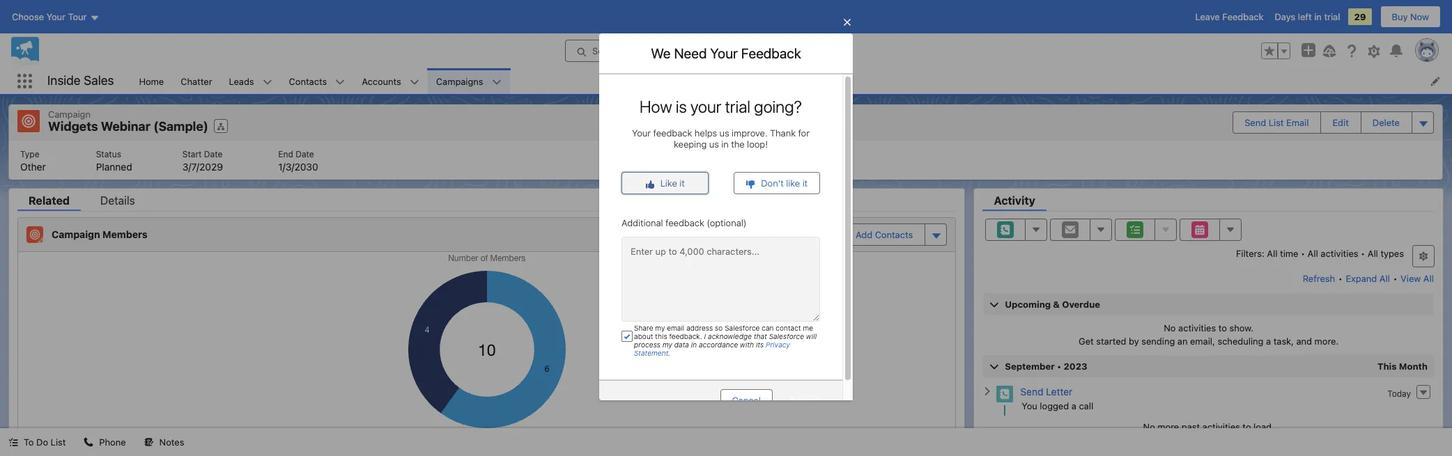 Task type: vqa. For each thing, say whether or not it's contained in the screenshot.
left 140
no



Task type: describe. For each thing, give the bounding box(es) containing it.
status
[[96, 149, 121, 159]]

chatter link
[[172, 68, 221, 94]]

date for 3/7/2029
[[204, 149, 223, 159]]

refresh
[[1303, 273, 1336, 284]]

like
[[661, 178, 677, 189]]

no more past activities to load.
[[1144, 421, 1275, 432]]

like it
[[661, 178, 685, 189]]

can
[[762, 324, 774, 332]]

contacts inside "list item"
[[289, 76, 327, 87]]

need
[[674, 45, 707, 61]]

this
[[655, 332, 667, 340]]

add contacts
[[856, 229, 913, 240]]

upcoming
[[1005, 299, 1051, 310]]

contact
[[776, 324, 801, 332]]

related
[[29, 194, 70, 207]]

days left in trial
[[1275, 11, 1341, 22]]

like
[[786, 178, 800, 189]]

• left '2023' on the bottom right of page
[[1057, 361, 1062, 372]]

0 vertical spatial activities
[[1321, 248, 1359, 259]]

contacts list item
[[281, 68, 354, 94]]

start date 3/7/2029
[[182, 149, 223, 173]]

text default image
[[84, 438, 94, 448]]

no activities to show. get started by sending an email, scheduling a task, and more.
[[1079, 322, 1339, 347]]

all right view
[[1424, 273, 1434, 284]]

campaigns
[[436, 76, 483, 87]]

started
[[1097, 336, 1127, 347]]

edit button
[[1322, 112, 1360, 133]]

september
[[1005, 361, 1055, 372]]

its
[[756, 340, 764, 349]]

buy
[[1392, 11, 1408, 22]]

to do list
[[24, 437, 66, 448]]

add contacts button
[[845, 224, 924, 245]]

list for the home 'link'
[[9, 140, 1443, 179]]

don't like it
[[761, 178, 808, 189]]

will
[[806, 332, 817, 340]]

my inside share my email address so salesforce can contact me about this feedback.
[[655, 324, 665, 332]]

widgets webinar (sample)
[[48, 119, 208, 134]]

we
[[651, 45, 671, 61]]

filters: all time • all activities • all types
[[1236, 248, 1404, 259]]

no more past activities to load. status
[[983, 421, 1435, 432]]

29
[[1355, 11, 1367, 22]]

how is your trial going?
[[640, 97, 802, 116]]

notes
[[159, 437, 184, 448]]

campaign members
[[52, 228, 147, 240]]

other
[[20, 161, 46, 173]]

email
[[667, 324, 685, 332]]

accounts list item
[[354, 68, 428, 94]]

end
[[278, 149, 293, 159]]

end date 1/3/2030
[[278, 149, 318, 173]]

accordance
[[699, 340, 738, 349]]

0 horizontal spatial us
[[709, 139, 719, 150]]

edit
[[1333, 117, 1349, 128]]

i
[[704, 332, 706, 340]]

filters:
[[1236, 248, 1265, 259]]

like it button
[[622, 172, 709, 194]]

0 horizontal spatial list
[[51, 437, 66, 448]]

1 horizontal spatial us
[[720, 128, 730, 139]]

the
[[731, 139, 745, 150]]

home
[[139, 76, 164, 87]]

salesforce inside share my email address so salesforce can contact me about this feedback.
[[725, 324, 760, 332]]

salesforce inside i acknowledge that salesforce will process my data in accordance with its
[[769, 332, 804, 340]]

2 it from the left
[[803, 178, 808, 189]]

expand
[[1346, 273, 1377, 284]]

leave feedback link
[[1196, 11, 1264, 22]]

widgets
[[48, 119, 98, 134]]

don't like it button
[[734, 172, 820, 194]]

add for add leads
[[788, 229, 805, 240]]

in inside your feedback helps us improve. thank for keeping us in the loop!
[[722, 139, 729, 150]]

status planned
[[96, 149, 132, 173]]

month
[[1399, 361, 1428, 372]]

campaign members link
[[52, 228, 153, 241]]

about
[[634, 332, 653, 340]]

1/3/2030
[[278, 161, 318, 173]]

in inside i acknowledge that salesforce will process my data in accordance with its
[[691, 340, 697, 349]]

1 vertical spatial a
[[1072, 400, 1077, 412]]

phone
[[99, 437, 126, 448]]

no for activities
[[1164, 322, 1176, 334]]

1 horizontal spatial to
[[1243, 421, 1252, 432]]

your inside your feedback helps us improve. thank for keeping us in the loop!
[[632, 128, 651, 139]]

scheduling
[[1218, 336, 1264, 347]]

with
[[740, 340, 754, 349]]

call
[[1079, 400, 1094, 412]]

additional
[[622, 217, 663, 229]]

0 horizontal spatial feedback
[[741, 45, 801, 61]]

type
[[20, 149, 39, 159]]

cancel button
[[720, 389, 773, 412]]

0 vertical spatial feedback
[[1223, 11, 1264, 22]]

to do list button
[[0, 429, 74, 457]]

send for send letter
[[1021, 386, 1044, 398]]

search...
[[592, 45, 630, 56]]

3/7/2029
[[182, 161, 223, 173]]

your
[[691, 97, 722, 116]]

related link
[[17, 194, 81, 211]]

refresh • expand all • view all
[[1303, 273, 1434, 284]]

• left expand
[[1339, 273, 1343, 284]]

2 vertical spatial activities
[[1203, 421, 1241, 432]]

an
[[1178, 336, 1188, 347]]

campaigns link
[[428, 68, 492, 94]]

for
[[798, 128, 810, 139]]

start
[[182, 149, 202, 159]]

• left view
[[1394, 273, 1398, 284]]

load.
[[1254, 421, 1275, 432]]

feedback.
[[669, 332, 702, 340]]

leads link
[[221, 68, 263, 94]]

inside sales
[[47, 73, 114, 88]]

trial for your
[[725, 97, 751, 116]]

2023
[[1064, 361, 1088, 372]]

acknowledge
[[708, 332, 752, 340]]

me
[[803, 324, 813, 332]]

campaign for campaign members
[[52, 228, 100, 240]]

logged call image
[[997, 386, 1014, 403]]

inside
[[47, 73, 81, 88]]



Task type: locate. For each thing, give the bounding box(es) containing it.
upcoming & overdue
[[1005, 299, 1101, 310]]

email
[[1287, 117, 1309, 128]]

0 vertical spatial list
[[131, 68, 1453, 94]]

feedback inside your feedback helps us improve. thank for keeping us in the loop!
[[653, 128, 692, 139]]

1 vertical spatial my
[[663, 340, 673, 349]]

add down like at top right
[[788, 229, 805, 240]]

your down "how" in the top left of the page
[[632, 128, 651, 139]]

0 horizontal spatial contacts
[[289, 76, 327, 87]]

i acknowledge that salesforce will process my data in accordance with its
[[634, 332, 817, 349]]

it right like
[[680, 178, 685, 189]]

0 vertical spatial no
[[1164, 322, 1176, 334]]

and
[[1297, 336, 1312, 347]]

past
[[1182, 421, 1200, 432]]

0 horizontal spatial leads
[[229, 76, 254, 87]]

1 horizontal spatial a
[[1266, 336, 1271, 347]]

time
[[1280, 248, 1299, 259]]

salesforce left will
[[769, 332, 804, 340]]

privacy statement
[[634, 340, 790, 357]]

add right add leads
[[856, 229, 873, 240]]

1 vertical spatial list
[[51, 437, 66, 448]]

group
[[1262, 43, 1291, 59]]

.
[[669, 349, 671, 357]]

to inside no activities to show. get started by sending an email, scheduling a task, and more.
[[1219, 322, 1227, 334]]

0 horizontal spatial add
[[788, 229, 805, 240]]

1 vertical spatial in
[[722, 139, 729, 150]]

your
[[710, 45, 738, 61], [632, 128, 651, 139]]

list left email
[[1269, 117, 1284, 128]]

feedback right leave
[[1223, 11, 1264, 22]]

leads down don't like it
[[807, 229, 832, 240]]

send for send list email
[[1245, 117, 1267, 128]]

webinar
[[101, 119, 151, 134]]

send up you
[[1021, 386, 1044, 398]]

1 horizontal spatial trial
[[1325, 11, 1341, 22]]

to
[[1219, 322, 1227, 334], [1243, 421, 1252, 432]]

that
[[754, 332, 767, 340]]

trial for in
[[1325, 11, 1341, 22]]

1 horizontal spatial in
[[722, 139, 729, 150]]

activities inside no activities to show. get started by sending an email, scheduling a task, and more.
[[1179, 322, 1216, 334]]

cancel
[[732, 395, 761, 406]]

1 vertical spatial feedback
[[666, 217, 705, 229]]

date
[[204, 149, 223, 159], [296, 149, 314, 159]]

campaign down inside
[[48, 109, 91, 120]]

(optional)
[[707, 217, 747, 229]]

send left email
[[1245, 117, 1267, 128]]

list containing other
[[9, 140, 1443, 179]]

1 vertical spatial leads
[[807, 229, 832, 240]]

share
[[634, 324, 653, 332]]

text default image left notes
[[144, 438, 154, 448]]

0 horizontal spatial salesforce
[[725, 324, 760, 332]]

list up going?
[[131, 68, 1453, 94]]

1 horizontal spatial send
[[1245, 117, 1267, 128]]

date up 3/7/2029
[[204, 149, 223, 159]]

list right do
[[51, 437, 66, 448]]

additional feedback (optional)
[[622, 217, 747, 229]]

1 horizontal spatial your
[[710, 45, 738, 61]]

it
[[680, 178, 685, 189], [803, 178, 808, 189]]

feedback for your
[[653, 128, 692, 139]]

add
[[788, 229, 805, 240], [856, 229, 873, 240]]

list for the leave feedback link
[[131, 68, 1453, 94]]

buy now button
[[1380, 6, 1441, 28]]

text default image inside to do list button
[[8, 438, 18, 448]]

0 horizontal spatial no
[[1144, 421, 1155, 432]]

0 vertical spatial to
[[1219, 322, 1227, 334]]

1 vertical spatial to
[[1243, 421, 1252, 432]]

leads list item
[[221, 68, 281, 94]]

1 horizontal spatial list
[[1269, 117, 1284, 128]]

all right expand
[[1380, 273, 1390, 284]]

1 vertical spatial campaign
[[52, 228, 100, 240]]

list down helps
[[9, 140, 1443, 179]]

more
[[1158, 421, 1180, 432]]

trial up improve.
[[725, 97, 751, 116]]

0 vertical spatial list
[[1269, 117, 1284, 128]]

text default image for notes
[[144, 438, 154, 448]]

date up 1/3/2030
[[296, 149, 314, 159]]

to left "show."
[[1219, 322, 1227, 334]]

all right the time
[[1308, 248, 1319, 259]]

address
[[687, 324, 713, 332]]

helps
[[695, 128, 717, 139]]

&
[[1053, 299, 1060, 310]]

1 horizontal spatial text default image
[[144, 438, 154, 448]]

1 horizontal spatial no
[[1164, 322, 1176, 334]]

activities right past
[[1203, 421, 1241, 432]]

date for 1/3/2030
[[296, 149, 314, 159]]

list
[[131, 68, 1453, 94], [9, 140, 1443, 179]]

no
[[1164, 322, 1176, 334], [1144, 421, 1155, 432]]

overdue
[[1062, 299, 1101, 310]]

this month
[[1378, 361, 1428, 372]]

your right need
[[710, 45, 738, 61]]

text default image inside notes button
[[144, 438, 154, 448]]

1 horizontal spatial feedback
[[1223, 11, 1264, 22]]

1 vertical spatial send
[[1021, 386, 1044, 398]]

feedback down 'is'
[[653, 128, 692, 139]]

all left types
[[1368, 248, 1379, 259]]

campaign
[[48, 109, 91, 120], [52, 228, 100, 240]]

0 vertical spatial campaign
[[48, 109, 91, 120]]

it right like at top right
[[803, 178, 808, 189]]

campaign for campaign
[[48, 109, 91, 120]]

activities up email,
[[1179, 322, 1216, 334]]

all left the time
[[1267, 248, 1278, 259]]

all
[[1267, 248, 1278, 259], [1308, 248, 1319, 259], [1368, 248, 1379, 259], [1380, 273, 1390, 284], [1424, 273, 1434, 284]]

my left email
[[655, 324, 665, 332]]

1 horizontal spatial contacts
[[875, 229, 913, 240]]

privacy
[[766, 340, 790, 349]]

privacy statement link
[[634, 340, 790, 357]]

no for more
[[1144, 421, 1155, 432]]

add inside 'button'
[[788, 229, 805, 240]]

2 date from the left
[[296, 149, 314, 159]]

accounts link
[[354, 68, 410, 94]]

a left task,
[[1266, 336, 1271, 347]]

leads right 'chatter'
[[229, 76, 254, 87]]

• up expand
[[1361, 248, 1366, 259]]

list containing home
[[131, 68, 1453, 94]]

accounts
[[362, 76, 401, 87]]

statement
[[634, 349, 669, 357]]

text default image left to
[[8, 438, 18, 448]]

to
[[24, 437, 34, 448]]

0 vertical spatial your
[[710, 45, 738, 61]]

• right the time
[[1301, 248, 1306, 259]]

0 vertical spatial send
[[1245, 117, 1267, 128]]

send list email button
[[1234, 112, 1320, 133]]

data
[[674, 340, 689, 349]]

to left load.
[[1243, 421, 1252, 432]]

salesforce up with
[[725, 324, 760, 332]]

1 horizontal spatial leads
[[807, 229, 832, 240]]

1 vertical spatial your
[[632, 128, 651, 139]]

0 vertical spatial trial
[[1325, 11, 1341, 22]]

0 vertical spatial in
[[1315, 11, 1322, 22]]

add for add contacts
[[856, 229, 873, 240]]

Additional feedback (optional) text field
[[622, 237, 820, 322]]

days
[[1275, 11, 1296, 22]]

0 horizontal spatial trial
[[725, 97, 751, 116]]

leave feedback
[[1196, 11, 1264, 22]]

buy now
[[1392, 11, 1430, 22]]

(sample)
[[153, 119, 208, 134]]

more.
[[1315, 336, 1339, 347]]

activities
[[1321, 248, 1359, 259], [1179, 322, 1216, 334], [1203, 421, 1241, 432]]

do
[[36, 437, 48, 448]]

view
[[1401, 273, 1421, 284]]

1 vertical spatial no
[[1144, 421, 1155, 432]]

you logged a call
[[1022, 400, 1094, 412]]

0 vertical spatial a
[[1266, 336, 1271, 347]]

0 vertical spatial leads
[[229, 76, 254, 87]]

details
[[100, 194, 135, 207]]

phone button
[[76, 429, 134, 457]]

contacts inside button
[[875, 229, 913, 240]]

1 text default image from the left
[[8, 438, 18, 448]]

text default image for to do list
[[8, 438, 18, 448]]

going?
[[754, 97, 802, 116]]

no inside no activities to show. get started by sending an email, scheduling a task, and more.
[[1164, 322, 1176, 334]]

0 horizontal spatial your
[[632, 128, 651, 139]]

0 vertical spatial contacts
[[289, 76, 327, 87]]

this
[[1378, 361, 1397, 372]]

1 date from the left
[[204, 149, 223, 159]]

leads inside "add leads" 'button'
[[807, 229, 832, 240]]

a inside no activities to show. get started by sending an email, scheduling a task, and more.
[[1266, 336, 1271, 347]]

2 horizontal spatial in
[[1315, 11, 1322, 22]]

send list email
[[1245, 117, 1309, 128]]

refresh button
[[1302, 267, 1336, 290]]

feedback down like it at the left
[[666, 217, 705, 229]]

my inside i acknowledge that salesforce will process my data in accordance with its
[[663, 340, 673, 349]]

is
[[676, 97, 687, 116]]

1 it from the left
[[680, 178, 685, 189]]

send inside button
[[1245, 117, 1267, 128]]

feedback for additional
[[666, 217, 705, 229]]

we need your feedback
[[651, 45, 801, 61]]

in right data
[[691, 340, 697, 349]]

thank
[[770, 128, 796, 139]]

1 vertical spatial trial
[[725, 97, 751, 116]]

1 vertical spatial list
[[9, 140, 1443, 179]]

0 horizontal spatial date
[[204, 149, 223, 159]]

members
[[103, 228, 147, 240]]

now
[[1411, 11, 1430, 22]]

add leads button
[[777, 224, 843, 245]]

campaigns list item
[[428, 68, 510, 94]]

2 add from the left
[[856, 229, 873, 240]]

0 horizontal spatial to
[[1219, 322, 1227, 334]]

you
[[1022, 400, 1038, 412]]

0 horizontal spatial a
[[1072, 400, 1077, 412]]

campaign down the 'related' 'link'
[[52, 228, 100, 240]]

1 vertical spatial activities
[[1179, 322, 1216, 334]]

leads inside leads link
[[229, 76, 254, 87]]

in left the
[[722, 139, 729, 150]]

0 vertical spatial feedback
[[653, 128, 692, 139]]

0 horizontal spatial in
[[691, 340, 697, 349]]

feedback
[[653, 128, 692, 139], [666, 217, 705, 229]]

1 horizontal spatial add
[[856, 229, 873, 240]]

sales
[[84, 73, 114, 88]]

1 horizontal spatial salesforce
[[769, 332, 804, 340]]

my left data
[[663, 340, 673, 349]]

trial right the left at the top right of the page
[[1325, 11, 1341, 22]]

show.
[[1230, 322, 1254, 334]]

1 horizontal spatial date
[[296, 149, 314, 159]]

no left more
[[1144, 421, 1155, 432]]

date inside the end date 1/3/2030
[[296, 149, 314, 159]]

1 vertical spatial contacts
[[875, 229, 913, 240]]

in right the left at the top right of the page
[[1315, 11, 1322, 22]]

sending
[[1142, 336, 1175, 347]]

2 text default image from the left
[[144, 438, 154, 448]]

0 horizontal spatial text default image
[[8, 438, 18, 448]]

no up sending
[[1164, 322, 1176, 334]]

feedback up going?
[[741, 45, 801, 61]]

0 horizontal spatial send
[[1021, 386, 1044, 398]]

add inside button
[[856, 229, 873, 240]]

a left call
[[1072, 400, 1077, 412]]

today
[[1388, 389, 1411, 399]]

1 vertical spatial feedback
[[741, 45, 801, 61]]

leads
[[229, 76, 254, 87], [807, 229, 832, 240]]

activities up the refresh
[[1321, 248, 1359, 259]]

0 horizontal spatial it
[[680, 178, 685, 189]]

1 horizontal spatial it
[[803, 178, 808, 189]]

loop!
[[747, 139, 768, 150]]

send letter
[[1021, 386, 1073, 398]]

send letter link
[[1021, 386, 1073, 398]]

1 add from the left
[[788, 229, 805, 240]]

2 vertical spatial in
[[691, 340, 697, 349]]

date inside start date 3/7/2029
[[204, 149, 223, 159]]

text default image
[[8, 438, 18, 448], [144, 438, 154, 448]]

0 vertical spatial my
[[655, 324, 665, 332]]



